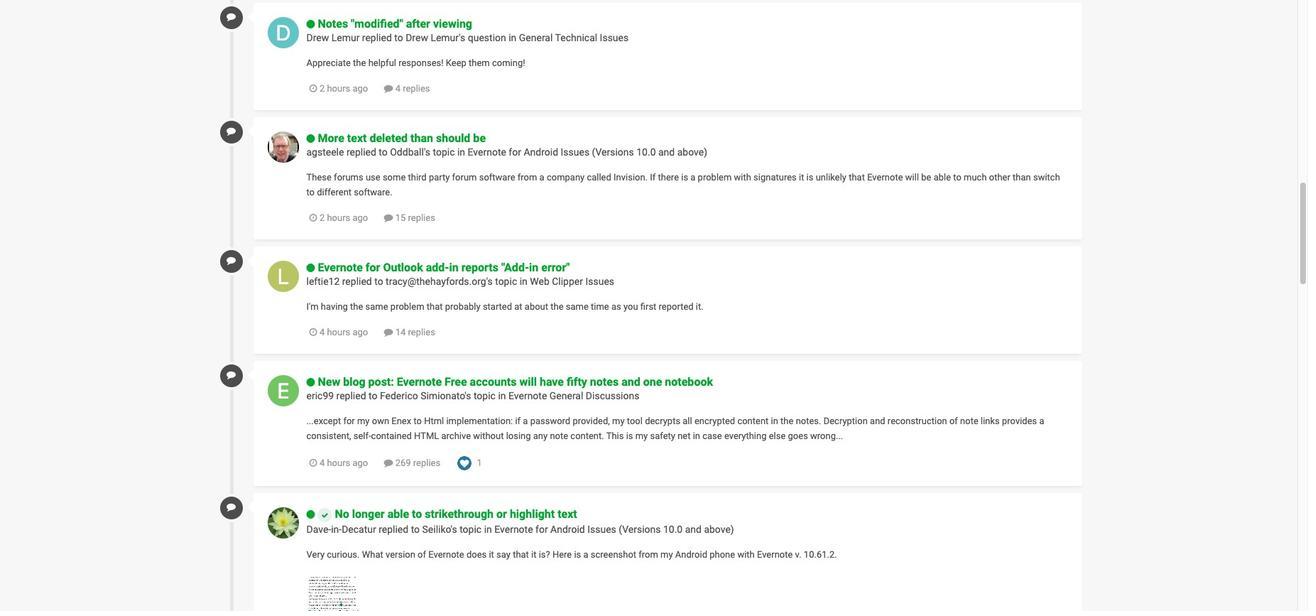 Task type: describe. For each thing, give the bounding box(es) containing it.
post:
[[368, 375, 394, 389]]

leftie12 image
[[268, 261, 299, 292]]

's up third
[[424, 147, 431, 158]]

time
[[591, 301, 609, 312]]

have
[[540, 375, 564, 389]]

will inside these forums use some third party forum software from a company called invision. if there is a problem with signatures it is unlikely that evernote will be able to much other than switch to different software.
[[906, 172, 919, 183]]

does
[[467, 549, 487, 560]]

at
[[515, 301, 523, 312]]

1 vertical spatial android
[[551, 524, 585, 535]]

1 vertical spatial above)
[[704, 524, 734, 535]]

clock o image
[[309, 213, 317, 222]]

in down accounts
[[498, 390, 506, 402]]

replies for free
[[413, 458, 441, 468]]

tracy@thehayfords.org
[[386, 276, 486, 287]]

forums
[[334, 172, 364, 183]]

ago for blog
[[353, 458, 368, 468]]

1 vertical spatial will
[[520, 375, 537, 389]]

2 for more text deleted than should be
[[320, 212, 325, 223]]

topic down "add-
[[495, 276, 517, 287]]

notes.
[[796, 416, 822, 426]]

's down no longer able to strikethrough or highlight text
[[451, 524, 457, 535]]

other
[[990, 172, 1011, 183]]

a right here
[[584, 549, 589, 560]]

evernote for outlook add-in reports "add-in error" link
[[318, 261, 570, 274]]

in up the does
[[484, 524, 492, 535]]

1 vertical spatial able
[[388, 507, 409, 521]]

about
[[525, 301, 549, 312]]

4 replies
[[393, 83, 430, 94]]

comment image left leftie12 image
[[227, 256, 236, 265]]

implementation:
[[447, 416, 513, 426]]

screenshot
[[591, 549, 637, 560]]

14 replies
[[393, 327, 435, 337]]

for inside ...except for my own enex to html implementation: if a password provided, my tool decrypts all encrypted content in the notes. decryption and reconstruction of note links provides a consistent, self-contained html archive without losing any note content. this is my safety net in case everything else goes wrong...
[[343, 416, 355, 426]]

14 replies link
[[384, 327, 435, 337]]

general technical issues link
[[519, 32, 629, 43]]

go to first unread post image
[[307, 263, 315, 273]]

web clipper issues link
[[530, 276, 615, 287]]

notes
[[318, 17, 348, 31]]

for left outlook
[[366, 261, 380, 274]]

the right 'about'
[[551, 301, 564, 312]]

agsteele image
[[268, 132, 299, 163]]

a right "there"
[[691, 172, 696, 183]]

to down these
[[307, 187, 315, 198]]

the right having
[[350, 301, 363, 312]]

having
[[321, 301, 348, 312]]

4 replies link
[[384, 83, 430, 94]]

own
[[372, 416, 389, 426]]

in up the coming!
[[509, 32, 517, 43]]

this
[[607, 431, 624, 441]]

2 lemur from the left
[[431, 32, 459, 43]]

to left seiliko
[[411, 524, 420, 535]]

than inside these forums use some third party forum software from a company called invision. if there is a problem with signatures it is unlikely that evernote will be able to much other than switch to different software.
[[1013, 172, 1032, 183]]

deleted
[[370, 132, 408, 145]]

what
[[362, 549, 383, 560]]

0 vertical spatial (versions
[[592, 147, 634, 158]]

general for evernote
[[550, 390, 584, 402]]

4 hours ago link for evernote
[[309, 327, 368, 337]]

like image
[[456, 455, 473, 472]]

no longer able to strikethrough or highlight text
[[332, 507, 577, 521]]

to inside ...except for my own enex to html implementation: if a password provided, my tool decrypts all encrypted content in the notes. decryption and reconstruction of note links provides a consistent, self-contained html archive without losing any note content. this is my safety net in case everything else goes wrong...
[[414, 416, 422, 426]]

third
[[408, 172, 427, 183]]

i'm
[[307, 301, 319, 312]]

to left the "strikethrough"
[[412, 507, 422, 521]]

be inside these forums use some third party forum software from a company called invision. if there is a problem with signatures it is unlikely that evernote will be able to much other than switch to different software.
[[922, 172, 932, 183]]

0 horizontal spatial it
[[489, 549, 494, 560]]

clock o image for new blog post: evernote free accounts will have fifty notes and one notebook
[[309, 458, 317, 467]]

2 hours ago link for more
[[309, 212, 368, 223]]

viewing
[[433, 17, 472, 31]]

go to first unread post image for more text deleted than should be
[[307, 134, 315, 144]]

oddball
[[390, 147, 424, 158]]

responses!
[[399, 58, 444, 68]]

eric99 link
[[307, 390, 334, 402]]

new
[[318, 375, 340, 389]]

these
[[307, 172, 332, 183]]

eric99 image
[[268, 375, 299, 406]]

comment image for new
[[384, 458, 393, 467]]

contained
[[371, 431, 412, 441]]

error"
[[542, 261, 570, 274]]

reports
[[462, 261, 499, 274]]

0 horizontal spatial text
[[347, 132, 367, 145]]

federico
[[380, 390, 418, 402]]

general for viewing
[[519, 32, 553, 43]]

else
[[769, 431, 786, 441]]

very curious. what version of evernote does it say that it is? here is a screenshot from my android phone with evernote v. 10.61.2.
[[307, 549, 837, 560]]

comment image for agsteele
[[227, 127, 236, 136]]

evernote left v.
[[757, 549, 793, 560]]

my right the 'screenshot'
[[661, 549, 673, 560]]

invision.
[[614, 172, 648, 183]]

is left unlikely
[[807, 172, 814, 183]]

's down reports at top left
[[486, 276, 493, 287]]

notes "modified" after viewing link
[[318, 17, 472, 31]]

use
[[366, 172, 381, 183]]

ago for text
[[353, 212, 368, 223]]

my down tool
[[636, 431, 648, 441]]

comment image left "eric99" image
[[227, 370, 236, 379]]

ago for "modified"
[[353, 83, 368, 94]]

topic down the "strikethrough"
[[460, 524, 482, 535]]

should
[[436, 132, 471, 145]]

all
[[683, 416, 693, 426]]

provided,
[[573, 416, 610, 426]]

password
[[530, 416, 571, 426]]

0 vertical spatial 4
[[396, 83, 401, 94]]

's down viewing
[[459, 32, 466, 43]]

evernote general discussions link
[[509, 390, 640, 402]]

signatures
[[754, 172, 797, 183]]

...except
[[307, 416, 341, 426]]

replied for text
[[347, 147, 376, 158]]

clipper
[[552, 276, 583, 287]]

simionato
[[421, 390, 465, 402]]

reconstruction
[[888, 416, 948, 426]]

appreciate the helpful responses!  keep them coming!
[[307, 58, 525, 68]]

able inside these forums use some third party forum software from a company called invision. if there is a problem with signatures it is unlikely that evernote will be able to much other than switch to different software.
[[934, 172, 951, 183]]

federico simionato link
[[380, 390, 465, 402]]

replied up version
[[379, 524, 409, 535]]

to down notes "modified" after viewing link
[[395, 32, 403, 43]]

issues right technical
[[600, 32, 629, 43]]

discussions
[[586, 390, 640, 402]]

1 vertical spatial that
[[427, 301, 443, 312]]

blog
[[343, 375, 366, 389]]

1 vertical spatial 10.0
[[664, 524, 683, 535]]

"modified"
[[351, 17, 403, 31]]

unlikely
[[816, 172, 847, 183]]

a left "company"
[[540, 172, 545, 183]]

leftie12 link
[[307, 276, 340, 287]]

issues up "company"
[[561, 147, 590, 158]]

some
[[383, 172, 406, 183]]

to down post:
[[369, 390, 378, 402]]

4 hours ago link for new
[[309, 458, 368, 468]]

content.
[[571, 431, 604, 441]]

a right if
[[523, 416, 528, 426]]

there
[[658, 172, 679, 183]]

0 vertical spatial than
[[411, 132, 433, 145]]

notebook
[[665, 375, 713, 389]]

replies for should
[[408, 212, 435, 223]]

one
[[643, 375, 662, 389]]

a right provides
[[1040, 416, 1045, 426]]

more text deleted than should be link
[[318, 132, 486, 145]]

topic down accounts
[[474, 390, 496, 402]]

hours for evernote
[[327, 327, 350, 337]]

accounts
[[470, 375, 517, 389]]

you
[[624, 301, 638, 312]]

1 horizontal spatial text
[[558, 507, 577, 521]]

to down deleted
[[379, 147, 388, 158]]

much
[[964, 172, 987, 183]]

replies down appreciate the helpful responses!  keep them coming!
[[403, 83, 430, 94]]

14
[[396, 327, 406, 337]]

if
[[650, 172, 656, 183]]

1 lemur from the left
[[332, 32, 360, 43]]

issues up the 'screenshot'
[[588, 524, 617, 535]]

my up this
[[613, 416, 625, 426]]

comment image for evernote
[[384, 328, 393, 337]]

evernote for android issues (versions 10.0 and above) link for android
[[495, 524, 734, 535]]

first
[[641, 301, 657, 312]]

in up else
[[771, 416, 779, 426]]

269 replies link
[[384, 458, 441, 468]]

check image
[[322, 512, 329, 519]]

decryption
[[824, 416, 868, 426]]

after
[[406, 17, 431, 31]]

hours for more
[[327, 212, 350, 223]]

party
[[429, 172, 450, 183]]

1 vertical spatial from
[[639, 549, 659, 560]]

in left web
[[520, 276, 528, 287]]

with inside these forums use some third party forum software from a company called invision. if there is a problem with signatures it is unlikely that evernote will be able to much other than switch to different software.
[[734, 172, 752, 183]]

go to first unread post image for notes "modified" after viewing
[[307, 19, 315, 29]]

0 vertical spatial above)
[[678, 147, 708, 158]]

evernote down or
[[495, 524, 533, 535]]

2 hours ago for notes
[[320, 83, 368, 94]]

seiliko link
[[422, 524, 451, 535]]

evernote down new blog post: evernote free accounts will have fifty notes and one notebook
[[509, 390, 547, 402]]

self-
[[354, 431, 371, 441]]

to down outlook
[[375, 276, 383, 287]]

the left helpful
[[353, 58, 366, 68]]



Task type: vqa. For each thing, say whether or not it's contained in the screenshot.
the leftmost suscribirte
no



Task type: locate. For each thing, give the bounding box(es) containing it.
1 2 hours ago from the top
[[320, 83, 368, 94]]

2 hours ago
[[320, 83, 368, 94], [320, 212, 368, 223]]

2 down appreciate
[[320, 83, 325, 94]]

the up else
[[781, 416, 794, 426]]

comment image left 269
[[384, 458, 393, 467]]

2 2 from the top
[[320, 212, 325, 223]]

ago down software.
[[353, 212, 368, 223]]

for up software
[[509, 147, 521, 158]]

0 horizontal spatial will
[[520, 375, 537, 389]]

drew down after
[[406, 32, 428, 43]]

clock o image for notes "modified" after viewing
[[309, 84, 317, 93]]

1 vertical spatial (versions
[[619, 524, 661, 535]]

4 hours ago link
[[309, 327, 368, 337], [309, 458, 368, 468]]

that right say
[[513, 549, 529, 560]]

free
[[445, 375, 467, 389]]

's down free
[[465, 390, 471, 402]]

hours
[[327, 83, 350, 94], [327, 212, 350, 223], [327, 327, 350, 337], [327, 458, 350, 468]]

web
[[530, 276, 550, 287]]

2 for notes "modified" after viewing
[[320, 83, 325, 94]]

problem up 14 replies link
[[391, 301, 425, 312]]

evernote for android issues (versions 10.0 and above) link for (versions
[[468, 147, 708, 158]]

3 clock o image from the top
[[309, 458, 317, 467]]

1 vertical spatial of
[[418, 549, 426, 560]]

to right enex
[[414, 416, 422, 426]]

dave-in-decatur link
[[307, 524, 376, 535]]

comment image
[[227, 12, 236, 21], [227, 127, 236, 136], [384, 213, 393, 222], [227, 502, 236, 512]]

problem right "there"
[[698, 172, 732, 183]]

text right more
[[347, 132, 367, 145]]

1 horizontal spatial note
[[961, 416, 979, 426]]

0 vertical spatial be
[[473, 132, 486, 145]]

4 ago from the top
[[353, 458, 368, 468]]

tool
[[627, 416, 643, 426]]

comment image for drew lemur
[[227, 12, 236, 21]]

comment image left drew lemur image
[[227, 12, 236, 21]]

4 go to first unread post image from the top
[[307, 510, 315, 520]]

software.
[[354, 187, 393, 198]]

than up oddball link
[[411, 132, 433, 145]]

4 hours ago link down the consistent,
[[309, 458, 368, 468]]

replies right 14
[[408, 327, 435, 337]]

0 vertical spatial 2
[[320, 83, 325, 94]]

269 replies
[[393, 458, 441, 468]]

3 go to first unread post image from the top
[[307, 378, 315, 387]]

1 horizontal spatial that
[[513, 549, 529, 560]]

1 vertical spatial 4 hours ago
[[320, 458, 368, 468]]

drew lemur replied to drew lemur 's question in general technical issues
[[307, 32, 629, 43]]

in
[[509, 32, 517, 43], [458, 147, 465, 158], [449, 261, 459, 274], [529, 261, 539, 274], [520, 276, 528, 287], [498, 390, 506, 402], [771, 416, 779, 426], [693, 431, 701, 441], [484, 524, 492, 535]]

in up web
[[529, 261, 539, 274]]

clock o image down the consistent,
[[309, 458, 317, 467]]

0 horizontal spatial from
[[518, 172, 537, 183]]

probably
[[445, 301, 481, 312]]

2 vertical spatial clock o image
[[309, 458, 317, 467]]

encrypted
[[695, 416, 736, 426]]

everything
[[725, 431, 767, 441]]

(versions
[[592, 147, 634, 158], [619, 524, 661, 535]]

3 ago from the top
[[353, 327, 368, 337]]

1 horizontal spatial drew lemur link
[[406, 32, 459, 43]]

be right should
[[473, 132, 486, 145]]

1 vertical spatial be
[[922, 172, 932, 183]]

1 vertical spatial 2
[[320, 212, 325, 223]]

of inside ...except for my own enex to html implementation: if a password provided, my tool decrypts all encrypted content in the notes. decryption and reconstruction of note links provides a consistent, self-contained html archive without losing any note content. this is my safety net in case everything else goes wrong...
[[950, 416, 958, 426]]

1 vertical spatial text
[[558, 507, 577, 521]]

0 vertical spatial 2 hours ago link
[[309, 83, 368, 94]]

1 horizontal spatial it
[[532, 549, 537, 560]]

2 drew from the left
[[406, 32, 428, 43]]

4 hours ago link down having
[[309, 327, 368, 337]]

0 horizontal spatial 10.0
[[637, 147, 656, 158]]

comment image
[[384, 84, 393, 93], [227, 256, 236, 265], [384, 328, 393, 337], [227, 370, 236, 379], [384, 458, 393, 467]]

4 hours ago down the consistent,
[[320, 458, 368, 468]]

text right highlight
[[558, 507, 577, 521]]

it right signatures
[[799, 172, 805, 183]]

2 4 hours ago from the top
[[320, 458, 368, 468]]

15 replies
[[393, 212, 435, 223]]

0 vertical spatial able
[[934, 172, 951, 183]]

problem inside these forums use some third party forum software from a company called invision. if there is a problem with signatures it is unlikely that evernote will be able to much other than switch to different software.
[[698, 172, 732, 183]]

drew lemur image
[[268, 17, 299, 48]]

v.
[[795, 549, 802, 560]]

0 horizontal spatial that
[[427, 301, 443, 312]]

leftie12 replied to tracy@thehayfords.org 's topic in web clipper issues
[[307, 276, 615, 287]]

2 2 hours ago from the top
[[320, 212, 368, 223]]

from
[[518, 172, 537, 183], [639, 549, 659, 560]]

go to first unread post image for new blog post: evernote free accounts will have fifty notes and one notebook
[[307, 378, 315, 387]]

comment image down helpful
[[384, 84, 393, 93]]

...except for my own enex to html implementation: if a password provided, my tool decrypts all encrypted content in the notes. decryption and reconstruction of note links provides a consistent, self-contained html archive without losing any note content. this is my safety net in case everything else goes wrong...
[[307, 416, 1045, 441]]

0 vertical spatial will
[[906, 172, 919, 183]]

1 clock o image from the top
[[309, 84, 317, 93]]

replied up use
[[347, 147, 376, 158]]

1 vertical spatial with
[[738, 549, 755, 560]]

issues up time
[[586, 276, 615, 287]]

hours for new
[[327, 458, 350, 468]]

1 vertical spatial 2 hours ago
[[320, 212, 368, 223]]

goes
[[788, 431, 808, 441]]

2 hours ago for more
[[320, 212, 368, 223]]

comment image inside 15 replies link
[[384, 213, 393, 222]]

clock o image for evernote for outlook add-in reports "add-in error"
[[309, 328, 317, 337]]

android up "company"
[[524, 147, 559, 158]]

technical
[[555, 32, 598, 43]]

0 vertical spatial 10.0
[[637, 147, 656, 158]]

dave-in-decatur replied to seiliko 's topic in evernote for android issues (versions 10.0 and above)
[[307, 524, 734, 535]]

2 hours ago down appreciate
[[320, 83, 368, 94]]

1 drew lemur link from the left
[[307, 32, 360, 43]]

0 vertical spatial note
[[961, 416, 979, 426]]

them
[[469, 58, 490, 68]]

1 vertical spatial problem
[[391, 301, 425, 312]]

1 horizontal spatial same
[[566, 301, 589, 312]]

1 horizontal spatial than
[[1013, 172, 1032, 183]]

1 ago from the top
[[353, 83, 368, 94]]

is?
[[539, 549, 550, 560]]

clock o image inside 2 hours ago link
[[309, 84, 317, 93]]

hours down having
[[327, 327, 350, 337]]

lemur down notes
[[332, 32, 360, 43]]

lemur down viewing
[[431, 32, 459, 43]]

links
[[981, 416, 1000, 426]]

4 hours ago for evernote
[[320, 327, 368, 337]]

called
[[587, 172, 612, 183]]

0 vertical spatial from
[[518, 172, 537, 183]]

version
[[386, 549, 416, 560]]

2 vertical spatial that
[[513, 549, 529, 560]]

2 hours ago down different
[[320, 212, 368, 223]]

comment image for notes
[[384, 84, 393, 93]]

is right this
[[626, 431, 633, 441]]

0 vertical spatial problem
[[698, 172, 732, 183]]

keep
[[446, 58, 467, 68]]

4 for for
[[320, 327, 325, 337]]

1 drew from the left
[[307, 32, 329, 43]]

it inside these forums use some third party forum software from a company called invision. if there is a problem with signatures it is unlikely that evernote will be able to much other than switch to different software.
[[799, 172, 805, 183]]

1 vertical spatial note
[[550, 431, 568, 441]]

issues
[[600, 32, 629, 43], [561, 147, 590, 158], [586, 276, 615, 287], [588, 524, 617, 535]]

0 horizontal spatial drew lemur link
[[307, 32, 360, 43]]

fifty
[[567, 375, 588, 389]]

comment image inside '269 replies' link
[[384, 458, 393, 467]]

seiliko
[[422, 524, 451, 535]]

general down fifty
[[550, 390, 584, 402]]

1 horizontal spatial able
[[934, 172, 951, 183]]

in down should
[[458, 147, 465, 158]]

of right version
[[418, 549, 426, 560]]

0 vertical spatial 4 hours ago
[[320, 327, 368, 337]]

evernote inside these forums use some third party forum software from a company called invision. if there is a problem with signatures it is unlikely that evernote will be able to much other than switch to different software.
[[868, 172, 903, 183]]

replied down blog
[[336, 390, 366, 402]]

1 horizontal spatial will
[[906, 172, 919, 183]]

1 2 from the top
[[320, 83, 325, 94]]

the inside ...except for my own enex to html implementation: if a password provided, my tool decrypts all encrypted content in the notes. decryption and reconstruction of note links provides a consistent, self-contained html archive without losing any note content. this is my safety net in case everything else goes wrong...
[[781, 416, 794, 426]]

evernote down seiliko
[[429, 549, 464, 560]]

evernote up the leftie12
[[318, 261, 363, 274]]

here
[[553, 549, 572, 560]]

0 vertical spatial 4 hours ago link
[[309, 327, 368, 337]]

0 vertical spatial general
[[519, 32, 553, 43]]

evernote up software
[[468, 147, 507, 158]]

"add-
[[502, 261, 529, 274]]

1 horizontal spatial drew
[[406, 32, 428, 43]]

2 same from the left
[[566, 301, 589, 312]]

1 horizontal spatial 10.0
[[664, 524, 683, 535]]

hours for notes
[[327, 83, 350, 94]]

0 horizontal spatial be
[[473, 132, 486, 145]]

1 vertical spatial than
[[1013, 172, 1032, 183]]

for down highlight
[[536, 524, 548, 535]]

same left time
[[566, 301, 589, 312]]

comment image inside '4 replies' link
[[384, 84, 393, 93]]

replied
[[362, 32, 392, 43], [347, 147, 376, 158], [342, 276, 372, 287], [336, 390, 366, 402], [379, 524, 409, 535]]

that inside these forums use some third party forum software from a company called invision. if there is a problem with signatures it is unlikely that evernote will be able to much other than switch to different software.
[[849, 172, 865, 183]]

0 horizontal spatial able
[[388, 507, 409, 521]]

1 vertical spatial clock o image
[[309, 328, 317, 337]]

lemur
[[332, 32, 360, 43], [431, 32, 459, 43]]

as
[[612, 301, 622, 312]]

is inside ...except for my own enex to html implementation: if a password provided, my tool decrypts all encrypted content in the notes. decryption and reconstruction of note links provides a consistent, self-contained html archive without losing any note content. this is my safety net in case everything else goes wrong...
[[626, 431, 633, 441]]

1 horizontal spatial of
[[950, 416, 958, 426]]

0 vertical spatial clock o image
[[309, 84, 317, 93]]

1 vertical spatial 4
[[320, 327, 325, 337]]

2 hours ago link down different
[[309, 212, 368, 223]]

evernote for android issues (versions 10.0 and above) link up the 'screenshot'
[[495, 524, 734, 535]]

drew lemur link down after
[[406, 32, 459, 43]]

than right other
[[1013, 172, 1032, 183]]

that down the tracy@thehayfords.org
[[427, 301, 443, 312]]

is right here
[[574, 549, 581, 560]]

evernote for android issues (versions 10.0 and above) link up 'called'
[[468, 147, 708, 158]]

consistent,
[[307, 431, 351, 441]]

strikethrough
[[425, 507, 494, 521]]

to left much at the right
[[954, 172, 962, 183]]

comment image left 15
[[384, 213, 393, 222]]

and
[[659, 147, 675, 158], [622, 375, 641, 389], [870, 416, 886, 426], [685, 524, 702, 535]]

evernote for outlook add-in reports "add-in error"
[[318, 261, 570, 274]]

0 vertical spatial evernote for android issues (versions 10.0 and above) link
[[468, 147, 708, 158]]

without
[[473, 431, 504, 441]]

tracy@thehayfords.org link
[[386, 276, 486, 287]]

archive
[[442, 431, 471, 441]]

0 vertical spatial android
[[524, 147, 559, 158]]

0 vertical spatial that
[[849, 172, 865, 183]]

will left have on the left bottom
[[520, 375, 537, 389]]

2 hours from the top
[[327, 212, 350, 223]]

evernote for android issues (versions 10.0 and above) link
[[468, 147, 708, 158], [495, 524, 734, 535]]

0 horizontal spatial lemur
[[332, 32, 360, 43]]

0 horizontal spatial note
[[550, 431, 568, 441]]

more
[[318, 132, 345, 145]]

1 horizontal spatial from
[[639, 549, 659, 560]]

for
[[509, 147, 521, 158], [366, 261, 380, 274], [343, 416, 355, 426], [536, 524, 548, 535]]

0 vertical spatial of
[[950, 416, 958, 426]]

4 hours ago down having
[[320, 327, 368, 337]]

dave in decatur image
[[268, 507, 299, 539]]

in right net
[[693, 431, 701, 441]]

2 clock o image from the top
[[309, 328, 317, 337]]

note down the password
[[550, 431, 568, 441]]

able left much at the right
[[934, 172, 951, 183]]

4 for blog
[[320, 458, 325, 468]]

0 horizontal spatial than
[[411, 132, 433, 145]]

i'm having the same problem that probably started at about the same time as you first reported it.
[[307, 301, 704, 312]]

appreciate
[[307, 58, 351, 68]]

clock o image down the i'm at left
[[309, 328, 317, 337]]

4 down the consistent,
[[320, 458, 325, 468]]

content
[[738, 416, 769, 426]]

provides
[[1003, 416, 1038, 426]]

1
[[477, 457, 482, 468]]

wrong...
[[811, 431, 844, 441]]

4 hours ago for new
[[320, 458, 368, 468]]

(versions up 'called'
[[592, 147, 634, 158]]

of
[[950, 416, 958, 426], [418, 549, 426, 560]]

from inside these forums use some third party forum software from a company called invision. if there is a problem with signatures it is unlikely that evernote will be able to much other than switch to different software.
[[518, 172, 537, 183]]

than
[[411, 132, 433, 145], [1013, 172, 1032, 183]]

2 go to first unread post image from the top
[[307, 134, 315, 144]]

more text deleted than should be
[[318, 132, 486, 145]]

comment image for dave-in-decatur
[[227, 502, 236, 512]]

0 vertical spatial 2 hours ago
[[320, 83, 368, 94]]

1 horizontal spatial be
[[922, 172, 932, 183]]

note left "links"
[[961, 416, 979, 426]]

0 horizontal spatial of
[[418, 549, 426, 560]]

longer
[[352, 507, 385, 521]]

general up the coming!
[[519, 32, 553, 43]]

1 vertical spatial evernote for android issues (versions 10.0 and above) link
[[495, 524, 734, 535]]

1 vertical spatial 4 hours ago link
[[309, 458, 368, 468]]

with
[[734, 172, 752, 183], [738, 549, 755, 560]]

1 horizontal spatial lemur
[[431, 32, 459, 43]]

go to first unread post image
[[307, 19, 315, 29], [307, 134, 315, 144], [307, 378, 315, 387], [307, 510, 315, 520]]

2 horizontal spatial that
[[849, 172, 865, 183]]

go to first unread post image up eric99
[[307, 378, 315, 387]]

1 go to first unread post image from the top
[[307, 19, 315, 29]]

3 hours from the top
[[327, 327, 350, 337]]

go to first unread post image up agsteele link
[[307, 134, 315, 144]]

2 vertical spatial 4
[[320, 458, 325, 468]]

html
[[414, 431, 439, 441]]

case
[[703, 431, 722, 441]]

replied for for
[[342, 276, 372, 287]]

evernote up federico simionato link
[[397, 375, 442, 389]]

html
[[424, 416, 444, 426]]

1 hours from the top
[[327, 83, 350, 94]]

these forums use some third party forum software from a company called invision. if there is a problem with signatures it is unlikely that evernote will be able to much other than switch to different software.
[[307, 172, 1061, 198]]

no longer able to strikethrough or highlight text link
[[318, 507, 577, 522]]

1 vertical spatial general
[[550, 390, 584, 402]]

my up self-
[[357, 416, 370, 426]]

go to first unread post image left notes
[[307, 19, 315, 29]]

1 2 hours ago link from the top
[[309, 83, 368, 94]]

2 ago from the top
[[353, 212, 368, 223]]

it
[[799, 172, 805, 183], [489, 549, 494, 560], [532, 549, 537, 560]]

1 4 hours ago from the top
[[320, 327, 368, 337]]

decrypts
[[645, 416, 681, 426]]

replied down "modified"
[[362, 32, 392, 43]]

0 horizontal spatial problem
[[391, 301, 425, 312]]

topic down should
[[433, 147, 455, 158]]

ago
[[353, 83, 368, 94], [353, 212, 368, 223], [353, 327, 368, 337], [353, 458, 368, 468]]

note
[[961, 416, 979, 426], [550, 431, 568, 441]]

replied for blog
[[336, 390, 366, 402]]

clock o image down appreciate
[[309, 84, 317, 93]]

general
[[519, 32, 553, 43], [550, 390, 584, 402]]

with right phone
[[738, 549, 755, 560]]

0 horizontal spatial same
[[366, 301, 388, 312]]

replies for in
[[408, 327, 435, 337]]

4 hours from the top
[[327, 458, 350, 468]]

ago for for
[[353, 327, 368, 337]]

1 4 hours ago link from the top
[[309, 327, 368, 337]]

2 hours ago link for notes
[[309, 83, 368, 94]]

android up very curious. what version of evernote does it say that it is? here is a screenshot from my android phone with evernote v. 10.61.2.
[[551, 524, 585, 535]]

1 same from the left
[[366, 301, 388, 312]]

decatur
[[342, 524, 376, 535]]

agsteele link
[[307, 147, 344, 158]]

1 horizontal spatial problem
[[698, 172, 732, 183]]

2 horizontal spatial it
[[799, 172, 805, 183]]

1 vertical spatial 2 hours ago link
[[309, 212, 368, 223]]

0 vertical spatial with
[[734, 172, 752, 183]]

forum
[[452, 172, 477, 183]]

ago left '4 replies' link
[[353, 83, 368, 94]]

is right "there"
[[682, 172, 689, 183]]

replies right 15
[[408, 212, 435, 223]]

net
[[678, 431, 691, 441]]

clock o image
[[309, 84, 317, 93], [309, 328, 317, 337], [309, 458, 317, 467]]

2 4 hours ago link from the top
[[309, 458, 368, 468]]

comment image inside 14 replies link
[[384, 328, 393, 337]]

0 horizontal spatial drew
[[307, 32, 329, 43]]

that
[[849, 172, 865, 183], [427, 301, 443, 312], [513, 549, 529, 560]]

it.
[[696, 301, 704, 312]]

4 down helpful
[[396, 83, 401, 94]]

drew
[[307, 32, 329, 43], [406, 32, 428, 43]]

comment image left dave in decatur icon
[[227, 502, 236, 512]]

2 vertical spatial android
[[676, 549, 708, 560]]

it left say
[[489, 549, 494, 560]]

topic
[[433, 147, 455, 158], [495, 276, 517, 287], [474, 390, 496, 402], [460, 524, 482, 535]]

in up leftie12 replied to tracy@thehayfords.org 's topic in web clipper issues
[[449, 261, 459, 274]]

2 drew lemur link from the left
[[406, 32, 459, 43]]

and inside ...except for my own enex to html implementation: if a password provided, my tool decrypts all encrypted content in the notes. decryption and reconstruction of note links provides a consistent, self-contained html archive without losing any note content. this is my safety net in case everything else goes wrong...
[[870, 416, 886, 426]]

comment image left 14
[[384, 328, 393, 337]]

say
[[497, 549, 511, 560]]

new blog post: evernote free accounts will have fifty notes and one notebook link
[[318, 375, 713, 389]]

notes
[[590, 375, 619, 389]]

0 vertical spatial text
[[347, 132, 367, 145]]

2 2 hours ago link from the top
[[309, 212, 368, 223]]

text
[[347, 132, 367, 145], [558, 507, 577, 521]]



